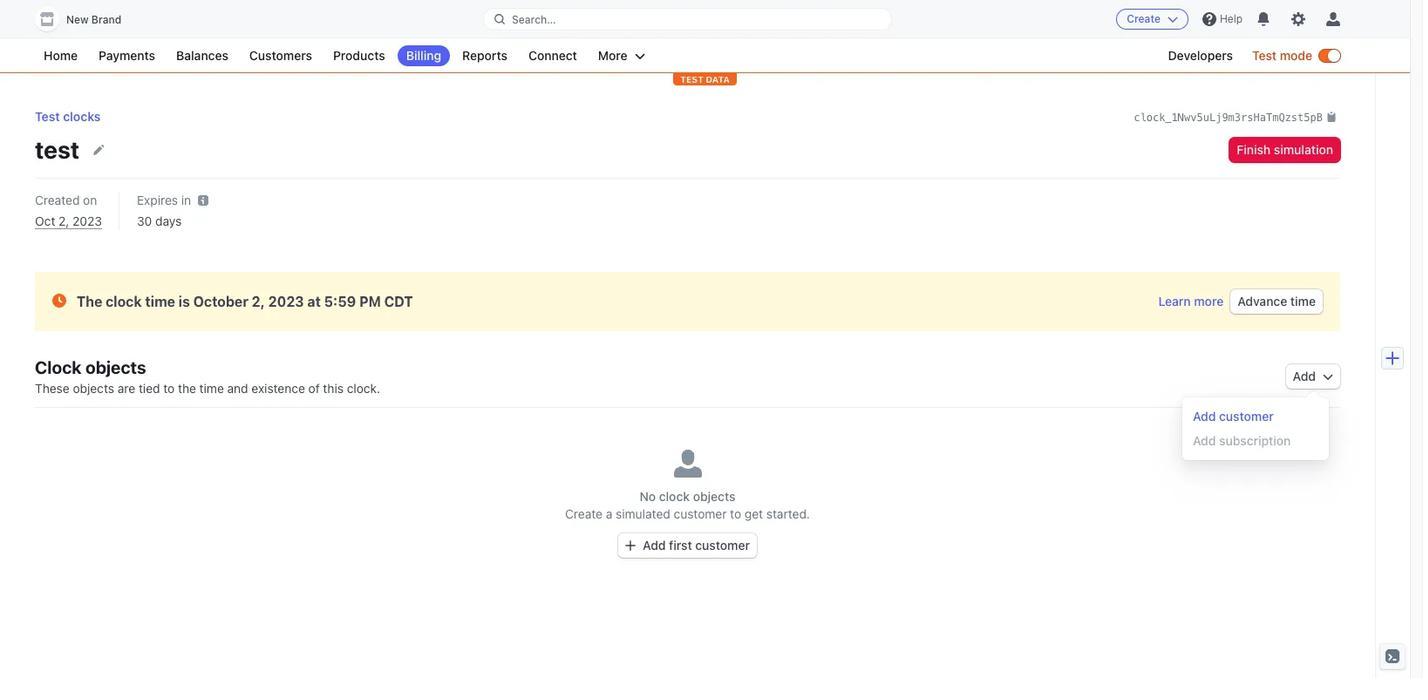 Task type: vqa. For each thing, say whether or not it's contained in the screenshot.
developers
yes



Task type: locate. For each thing, give the bounding box(es) containing it.
test mode
[[1252, 48, 1313, 63]]

1 vertical spatial clock
[[659, 489, 690, 504]]

simulated
[[616, 507, 670, 522]]

1 horizontal spatial test
[[1252, 48, 1277, 63]]

customers link
[[241, 45, 321, 66]]

no clock objects create a simulated customer to get started.
[[565, 489, 810, 522]]

1 horizontal spatial clock
[[659, 489, 690, 504]]

create
[[1127, 12, 1161, 25], [565, 507, 603, 522]]

time right 'the' in the left bottom of the page
[[199, 381, 224, 396]]

add inside 'button'
[[643, 538, 666, 553]]

add inside popup button
[[1293, 369, 1316, 384]]

test data
[[680, 74, 730, 85]]

clock right no
[[659, 489, 690, 504]]

clock inside no clock objects create a simulated customer to get started.
[[659, 489, 690, 504]]

reports
[[462, 48, 508, 63]]

new
[[66, 13, 89, 26]]

1 horizontal spatial add
[[1193, 409, 1216, 424]]

mode
[[1280, 48, 1313, 63]]

pm
[[359, 294, 381, 310]]

objects
[[85, 358, 146, 378], [73, 381, 114, 396], [693, 489, 736, 504]]

tied
[[139, 381, 160, 396]]

1 horizontal spatial to
[[730, 507, 741, 522]]

days
[[155, 214, 182, 228]]

1 horizontal spatial time
[[199, 381, 224, 396]]

0 vertical spatial to
[[163, 381, 175, 396]]

time
[[145, 294, 175, 310], [1291, 294, 1316, 309], [199, 381, 224, 396]]

create up developers link
[[1127, 12, 1161, 25]]

add for add
[[1293, 369, 1316, 384]]

the
[[178, 381, 196, 396]]

30
[[137, 214, 152, 228]]

balances
[[176, 48, 228, 63]]

more
[[1194, 294, 1224, 309]]

learn more link
[[1159, 293, 1224, 310]]

clock
[[106, 294, 142, 310], [659, 489, 690, 504]]

to left the get on the right of the page
[[730, 507, 741, 522]]

svg image
[[1323, 372, 1333, 382]]

clock for time
[[106, 294, 142, 310]]

a
[[606, 507, 613, 522]]

first
[[669, 538, 692, 553]]

add inside button
[[1193, 409, 1216, 424]]

expires
[[137, 193, 178, 208]]

0 vertical spatial 2023
[[72, 214, 102, 228]]

test up the test on the top left of the page
[[35, 109, 60, 124]]

customer
[[1219, 409, 1274, 424], [674, 507, 727, 522], [695, 538, 750, 553]]

add button
[[1286, 365, 1340, 389]]

1 vertical spatial objects
[[73, 381, 114, 396]]

2 vertical spatial objects
[[693, 489, 736, 504]]

2 vertical spatial add
[[643, 538, 666, 553]]

no
[[640, 489, 656, 504]]

oct
[[35, 214, 55, 228]]

5:59
[[324, 294, 356, 310]]

0 vertical spatial 2,
[[59, 214, 69, 228]]

0 horizontal spatial create
[[565, 507, 603, 522]]

2,
[[59, 214, 69, 228], [252, 294, 265, 310]]

0 horizontal spatial time
[[145, 294, 175, 310]]

to left 'the' in the left bottom of the page
[[163, 381, 175, 396]]

1 horizontal spatial 2,
[[252, 294, 265, 310]]

objects left the are
[[73, 381, 114, 396]]

in
[[181, 193, 191, 208]]

home
[[44, 48, 78, 63]]

test left mode
[[1252, 48, 1277, 63]]

0 horizontal spatial add
[[643, 538, 666, 553]]

30 days
[[137, 214, 182, 228]]

0 horizontal spatial 2023
[[72, 214, 102, 228]]

connect
[[528, 48, 577, 63]]

1 vertical spatial create
[[565, 507, 603, 522]]

2023 left at
[[268, 294, 304, 310]]

test
[[1252, 48, 1277, 63], [35, 109, 60, 124]]

0 horizontal spatial test
[[35, 109, 60, 124]]

balances link
[[168, 45, 237, 66]]

2023 down on
[[72, 214, 102, 228]]

0 horizontal spatial clock
[[106, 294, 142, 310]]

2 vertical spatial customer
[[695, 538, 750, 553]]

add
[[1293, 369, 1316, 384], [1193, 409, 1216, 424], [643, 538, 666, 553]]

customer inside 'button'
[[695, 538, 750, 553]]

customer inside no clock objects create a simulated customer to get started.
[[674, 507, 727, 522]]

0 horizontal spatial to
[[163, 381, 175, 396]]

2023
[[72, 214, 102, 228], [268, 294, 304, 310]]

data
[[706, 74, 730, 85]]

1 vertical spatial to
[[730, 507, 741, 522]]

are
[[118, 381, 135, 396]]

objects up add first customer
[[693, 489, 736, 504]]

developers
[[1168, 48, 1233, 63]]

1 vertical spatial add
[[1193, 409, 1216, 424]]

help button
[[1196, 5, 1250, 33]]

objects inside no clock objects create a simulated customer to get started.
[[693, 489, 736, 504]]

create left a
[[565, 507, 603, 522]]

2, right october
[[252, 294, 265, 310]]

2 horizontal spatial time
[[1291, 294, 1316, 309]]

2, right oct
[[59, 214, 69, 228]]

expires in
[[137, 193, 191, 208]]

add for add first customer
[[643, 538, 666, 553]]

0 horizontal spatial 2,
[[59, 214, 69, 228]]

Search… text field
[[484, 8, 891, 30]]

create inside button
[[1127, 12, 1161, 25]]

objects up the are
[[85, 358, 146, 378]]

0 vertical spatial customer
[[1219, 409, 1274, 424]]

finish simulation button
[[1230, 137, 1340, 162]]

create button
[[1117, 9, 1189, 30]]

more
[[598, 48, 628, 63]]

2 horizontal spatial add
[[1293, 369, 1316, 384]]

clock right the
[[106, 294, 142, 310]]

2023 inside created on oct 2, 2023
[[72, 214, 102, 228]]

0 vertical spatial create
[[1127, 12, 1161, 25]]

0 vertical spatial clock
[[106, 294, 142, 310]]

advance
[[1238, 294, 1287, 309]]

new brand
[[66, 13, 121, 26]]

time right advance at the right of page
[[1291, 294, 1316, 309]]

products link
[[324, 45, 394, 66]]

0 vertical spatial test
[[1252, 48, 1277, 63]]

new brand button
[[35, 7, 139, 31]]

cdt
[[384, 294, 413, 310]]

time left is
[[145, 294, 175, 310]]

on
[[83, 193, 97, 208]]

add first customer button
[[618, 534, 757, 558]]

1 vertical spatial customer
[[674, 507, 727, 522]]

learn
[[1159, 294, 1191, 309]]

1 horizontal spatial create
[[1127, 12, 1161, 25]]

clock_1nwv5ulj9m3rshatmqzst5pb button
[[1134, 108, 1337, 126]]

to
[[163, 381, 175, 396], [730, 507, 741, 522]]

test for test clocks
[[35, 109, 60, 124]]

0 vertical spatial add
[[1293, 369, 1316, 384]]

1 vertical spatial test
[[35, 109, 60, 124]]

get
[[745, 507, 763, 522]]

1 horizontal spatial 2023
[[268, 294, 304, 310]]



Task type: describe. For each thing, give the bounding box(es) containing it.
brand
[[91, 13, 121, 26]]

clock.
[[347, 381, 380, 396]]

payments
[[99, 48, 155, 63]]

home link
[[35, 45, 86, 66]]

test
[[680, 74, 704, 85]]

and
[[227, 381, 248, 396]]

is
[[179, 294, 190, 310]]

at
[[307, 294, 321, 310]]

of
[[308, 381, 320, 396]]

customers
[[249, 48, 312, 63]]

simulation
[[1274, 142, 1333, 157]]

reports link
[[454, 45, 516, 66]]

clock
[[35, 358, 82, 378]]

learn more
[[1159, 294, 1224, 309]]

finish simulation
[[1237, 142, 1333, 157]]

october
[[193, 294, 249, 310]]

this
[[323, 381, 344, 396]]

created on oct 2, 2023
[[35, 193, 102, 228]]

add for add customer
[[1193, 409, 1216, 424]]

the
[[77, 294, 102, 310]]

connect link
[[520, 45, 586, 66]]

customer inside button
[[1219, 409, 1274, 424]]

Search… search field
[[484, 8, 891, 30]]

existence
[[252, 381, 305, 396]]

time inside 'button'
[[1291, 294, 1316, 309]]

clock objects these objects are tied to the time and existence of this clock.
[[35, 358, 380, 396]]

advance time button
[[1231, 290, 1323, 314]]

add customer button
[[1186, 405, 1326, 429]]

time inside clock objects these objects are tied to the time and existence of this clock.
[[199, 381, 224, 396]]

the clock time is october 2, 2023 at 5:59 pm cdt
[[77, 294, 413, 310]]

svg image
[[625, 541, 636, 551]]

advance time
[[1238, 294, 1316, 309]]

0 vertical spatial objects
[[85, 358, 146, 378]]

more button
[[589, 45, 654, 66]]

clock_1nwv5ulj9m3rshatmqzst5pb
[[1134, 112, 1323, 124]]

2, inside created on oct 2, 2023
[[59, 214, 69, 228]]

test for test mode
[[1252, 48, 1277, 63]]

add customer
[[1193, 409, 1274, 424]]

started.
[[766, 507, 810, 522]]

developers link
[[1159, 45, 1242, 66]]

clocks
[[63, 109, 101, 124]]

add first customer
[[643, 538, 750, 553]]

billing
[[406, 48, 441, 63]]

1 vertical spatial 2,
[[252, 294, 265, 310]]

billing link
[[397, 45, 450, 66]]

to inside clock objects these objects are tied to the time and existence of this clock.
[[163, 381, 175, 396]]

oct 2, 2023 button
[[35, 213, 102, 230]]

create inside no clock objects create a simulated customer to get started.
[[565, 507, 603, 522]]

test clocks link
[[35, 109, 101, 124]]

products
[[333, 48, 385, 63]]

payments link
[[90, 45, 164, 66]]

clock for objects
[[659, 489, 690, 504]]

1 vertical spatial 2023
[[268, 294, 304, 310]]

to inside no clock objects create a simulated customer to get started.
[[730, 507, 741, 522]]

search…
[[512, 13, 556, 26]]

these
[[35, 381, 69, 396]]

help
[[1220, 12, 1243, 25]]

finish
[[1237, 142, 1271, 157]]

test
[[35, 135, 80, 164]]

created
[[35, 193, 80, 208]]

test clocks
[[35, 109, 101, 124]]



